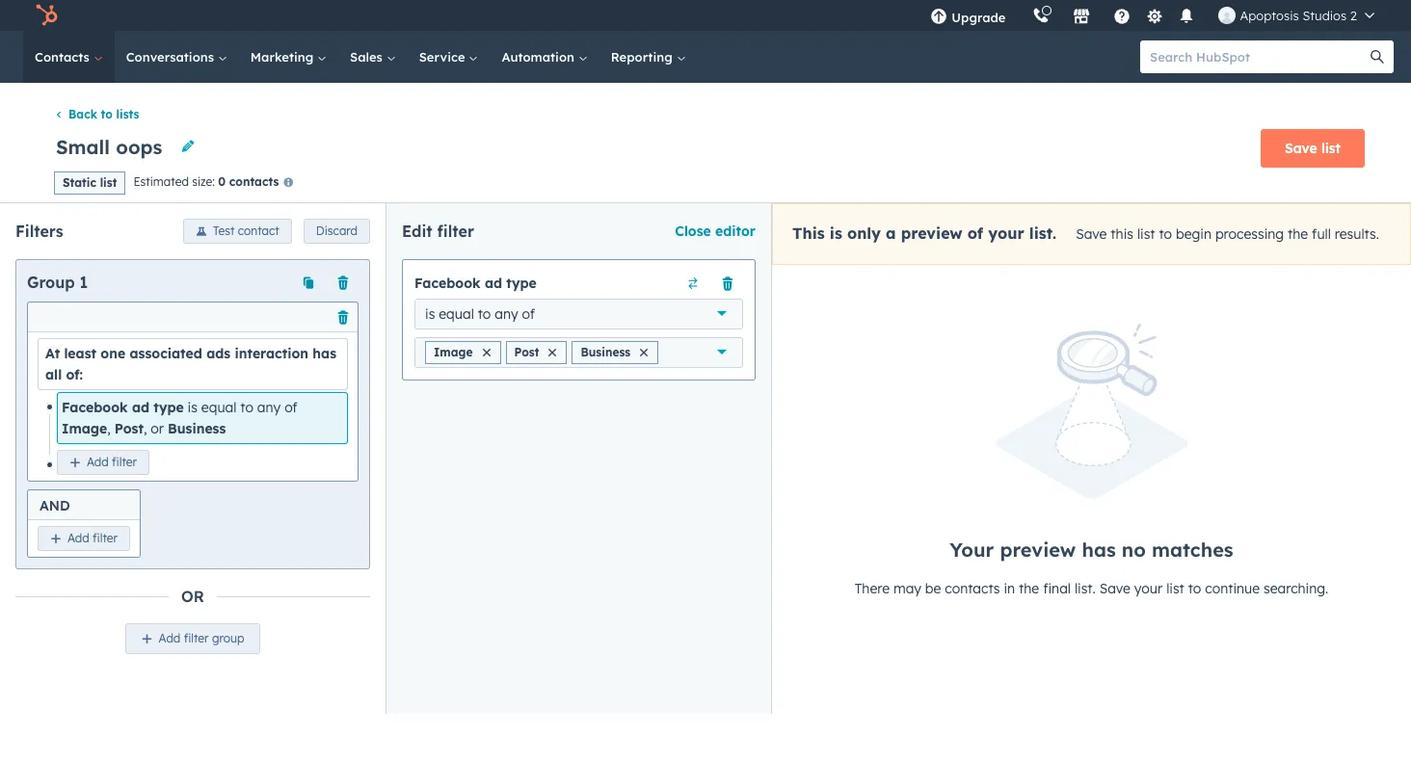 Task type: describe. For each thing, give the bounding box(es) containing it.
0 horizontal spatial your
[[988, 223, 1025, 243]]

one
[[101, 345, 125, 362]]

back to lists link
[[54, 107, 139, 122]]

marketplaces image
[[1073, 9, 1091, 26]]

settings image
[[1146, 8, 1164, 26]]

your
[[950, 538, 994, 562]]

this is only a preview of your list.
[[792, 223, 1057, 243]]

only
[[847, 223, 881, 243]]

group 1
[[27, 273, 88, 292]]

equal inside facebook ad type is equal to any of image , post , or business
[[201, 399, 237, 416]]

to inside popup button
[[478, 305, 491, 323]]

test contact button
[[183, 219, 292, 244]]

filter inside button
[[184, 632, 209, 646]]

1 horizontal spatial business
[[581, 345, 631, 359]]

marketplaces button
[[1062, 0, 1102, 31]]

reporting link
[[599, 31, 698, 83]]

save list banner
[[46, 123, 1365, 170]]

discard
[[316, 223, 358, 238]]

1 vertical spatial add filter button
[[38, 527, 130, 552]]

0 horizontal spatial preview
[[901, 223, 963, 243]]

has inside at least one associated ads interaction has all of:
[[313, 345, 336, 362]]

continue
[[1205, 581, 1260, 598]]

Search HubSpot search field
[[1141, 40, 1377, 73]]

discard button
[[303, 219, 370, 244]]

1 vertical spatial or
[[181, 587, 204, 607]]

conversations
[[126, 49, 218, 65]]

automation link
[[490, 31, 599, 83]]

1 vertical spatial the
[[1019, 581, 1040, 598]]

apoptosis studios 2
[[1240, 8, 1357, 23]]

there may be contacts in the final list. save your list to continue searching.
[[855, 581, 1329, 598]]

lists
[[116, 107, 139, 122]]

ads
[[206, 345, 231, 362]]

size:
[[192, 175, 215, 189]]

close editor button
[[675, 220, 756, 243]]

list right this
[[1138, 225, 1156, 243]]

0 vertical spatial image
[[434, 345, 473, 359]]

type for facebook ad type
[[506, 274, 537, 292]]

help button
[[1106, 0, 1139, 31]]

0 vertical spatial add filter
[[87, 455, 137, 470]]

to inside facebook ad type is equal to any of image , post , or business
[[240, 399, 253, 416]]

at least one associated ads interaction has all of:
[[45, 345, 336, 383]]

close image
[[549, 349, 557, 356]]

static list
[[63, 175, 117, 190]]

business inside facebook ad type is equal to any of image , post , or business
[[168, 420, 226, 437]]

2 horizontal spatial of
[[968, 223, 983, 243]]

1 horizontal spatial preview
[[1000, 538, 1076, 562]]

least
[[64, 345, 96, 362]]

is equal to any of button
[[415, 299, 743, 329]]

notifications button
[[1171, 0, 1204, 31]]

sales link
[[338, 31, 408, 83]]

back
[[68, 107, 97, 122]]

edit filter
[[402, 221, 474, 241]]

calling icon image
[[1033, 8, 1050, 25]]

service link
[[408, 31, 490, 83]]

service
[[419, 49, 469, 65]]

begin
[[1176, 225, 1212, 243]]

add filter group button
[[125, 624, 261, 655]]

associated
[[130, 345, 202, 362]]

image inside facebook ad type is equal to any of image , post , or business
[[62, 420, 107, 437]]

edit
[[402, 221, 433, 241]]

be
[[925, 581, 941, 598]]

upgrade image
[[931, 9, 948, 26]]

add filter group
[[159, 632, 244, 646]]

there
[[855, 581, 890, 598]]

search image
[[1371, 50, 1384, 64]]

processing
[[1216, 225, 1284, 243]]

search button
[[1361, 40, 1394, 73]]

matches
[[1152, 538, 1234, 562]]

is equal to any of
[[425, 305, 535, 323]]

list down matches
[[1167, 581, 1185, 598]]

contacts link
[[23, 31, 114, 83]]

facebook ad type
[[415, 274, 537, 292]]

reporting
[[611, 49, 676, 65]]

List name field
[[54, 134, 169, 160]]

add for and
[[67, 532, 89, 546]]

or inside facebook ad type is equal to any of image , post , or business
[[151, 420, 164, 437]]

save list
[[1285, 140, 1341, 157]]

full
[[1312, 225, 1331, 243]]

hubspot link
[[23, 4, 72, 27]]

marketing link
[[239, 31, 338, 83]]

and
[[40, 498, 70, 515]]

this
[[792, 223, 825, 243]]

final
[[1043, 581, 1071, 598]]

static
[[63, 175, 96, 190]]

close image for business
[[640, 349, 648, 356]]

post inside facebook ad type is equal to any of image , post , or business
[[114, 420, 144, 437]]

list. for final
[[1075, 581, 1096, 598]]

help image
[[1114, 9, 1131, 26]]

your preview has no matches
[[950, 538, 1234, 562]]

1 vertical spatial add filter
[[67, 532, 118, 546]]

save for save list
[[1285, 140, 1318, 157]]

to left continue
[[1188, 581, 1202, 598]]

list inside button
[[1322, 140, 1341, 157]]

group
[[212, 632, 244, 646]]

is inside facebook ad type is equal to any of image , post , or business
[[188, 399, 198, 416]]

2
[[1351, 8, 1357, 23]]



Task type: vqa. For each thing, say whether or not it's contained in the screenshot.
checkbox
no



Task type: locate. For each thing, give the bounding box(es) containing it.
list. for your
[[1029, 223, 1057, 243]]

facebook for facebook ad type
[[415, 274, 481, 292]]

calling icon button
[[1025, 3, 1058, 28]]

post down one
[[114, 420, 144, 437]]

1 vertical spatial type
[[154, 399, 184, 416]]

1 horizontal spatial facebook
[[415, 274, 481, 292]]

1 horizontal spatial is
[[425, 305, 435, 323]]

0 vertical spatial or
[[151, 420, 164, 437]]

conversations link
[[114, 31, 239, 83]]

studios
[[1303, 8, 1347, 23]]

type for facebook ad type is equal to any of image , post , or business
[[154, 399, 184, 416]]

estimated size: 0 contacts
[[133, 175, 279, 189]]

sales
[[350, 49, 386, 65]]

is
[[830, 223, 842, 243], [425, 305, 435, 323], [188, 399, 198, 416]]

close image
[[483, 349, 490, 356], [640, 349, 648, 356]]

facebook
[[415, 274, 481, 292], [62, 399, 128, 416]]

1 vertical spatial image
[[62, 420, 107, 437]]

this
[[1111, 225, 1134, 243]]

1 horizontal spatial equal
[[439, 305, 474, 323]]

ad up "is equal to any of" at the top of page
[[485, 274, 502, 292]]

at
[[45, 345, 60, 362]]

apoptosis studios 2 button
[[1207, 0, 1386, 31]]

0 horizontal spatial image
[[62, 420, 107, 437]]

ad for facebook ad type is equal to any of image , post , or business
[[132, 399, 150, 416]]

0 horizontal spatial of
[[285, 399, 298, 416]]

add down facebook ad type is equal to any of image , post , or business
[[87, 455, 109, 470]]

marketing
[[250, 49, 317, 65]]

automation
[[502, 49, 578, 65]]

menu item
[[1019, 0, 1023, 31]]

of right a
[[968, 223, 983, 243]]

add filter down and
[[67, 532, 118, 546]]

0 vertical spatial any
[[495, 305, 518, 323]]

to
[[101, 107, 113, 122], [1159, 225, 1172, 243], [478, 305, 491, 323], [240, 399, 253, 416], [1188, 581, 1202, 598]]

0 horizontal spatial list.
[[1029, 223, 1057, 243]]

1 horizontal spatial close image
[[640, 349, 648, 356]]

add left group
[[159, 632, 181, 646]]

0 vertical spatial is
[[830, 223, 842, 243]]

close image down "is equal to any of" at the top of page
[[483, 349, 490, 356]]

contacts left in
[[945, 581, 1000, 598]]

to down facebook ad type
[[478, 305, 491, 323]]

equal inside popup button
[[439, 305, 474, 323]]

0 horizontal spatial the
[[1019, 581, 1040, 598]]

filters
[[15, 221, 63, 241]]

contacts for 0
[[229, 175, 279, 189]]

is right this
[[830, 223, 842, 243]]

1 horizontal spatial ,
[[144, 420, 147, 437]]

contacts inside page section element
[[229, 175, 279, 189]]

close editor
[[675, 222, 756, 240]]

save down no
[[1100, 581, 1131, 598]]

business down is equal to any of popup button
[[581, 345, 631, 359]]

1 horizontal spatial post
[[514, 345, 539, 359]]

0 horizontal spatial equal
[[201, 399, 237, 416]]

save inside button
[[1285, 140, 1318, 157]]

facebook up "is equal to any of" at the top of page
[[415, 274, 481, 292]]

post
[[514, 345, 539, 359], [114, 420, 144, 437]]

0 horizontal spatial or
[[151, 420, 164, 437]]

post left close icon
[[514, 345, 539, 359]]

has right interaction
[[313, 345, 336, 362]]

0 vertical spatial the
[[1288, 225, 1308, 243]]

is down facebook ad type
[[425, 305, 435, 323]]

any down facebook ad type
[[495, 305, 518, 323]]

2 horizontal spatial is
[[830, 223, 842, 243]]

1 vertical spatial of
[[522, 305, 535, 323]]

any
[[495, 305, 518, 323], [257, 399, 281, 416]]

0 horizontal spatial contacts
[[229, 175, 279, 189]]

of down facebook ad type
[[522, 305, 535, 323]]

save for save this list to begin processing the full results.
[[1076, 225, 1107, 243]]

of inside popup button
[[522, 305, 535, 323]]

0 horizontal spatial ad
[[132, 399, 150, 416]]

hubspot image
[[35, 4, 58, 27]]

in
[[1004, 581, 1015, 598]]

apoptosis
[[1240, 8, 1299, 23]]

facebook ad type is equal to any of image , post , or business
[[62, 399, 298, 437]]

back to lists
[[68, 107, 139, 122]]

1 horizontal spatial image
[[434, 345, 473, 359]]

0 horizontal spatial is
[[188, 399, 198, 416]]

save list button
[[1261, 129, 1365, 168]]

0 vertical spatial contacts
[[229, 175, 279, 189]]

ad for facebook ad type
[[485, 274, 502, 292]]

business down at least one associated ads interaction has all of:
[[168, 420, 226, 437]]

1 horizontal spatial contacts
[[945, 581, 1000, 598]]

of inside facebook ad type is equal to any of image , post , or business
[[285, 399, 298, 416]]

settings link
[[1143, 5, 1167, 26]]

1 horizontal spatial any
[[495, 305, 518, 323]]

searching.
[[1264, 581, 1329, 598]]

test
[[213, 223, 235, 238]]

0 horizontal spatial type
[[154, 399, 184, 416]]

2 vertical spatial of
[[285, 399, 298, 416]]

2 vertical spatial add
[[159, 632, 181, 646]]

contacts
[[35, 49, 93, 65]]

0 vertical spatial list.
[[1029, 223, 1057, 243]]

group
[[27, 273, 75, 292]]

1 vertical spatial add
[[67, 532, 89, 546]]

is down at least one associated ads interaction has all of:
[[188, 399, 198, 416]]

close
[[675, 222, 711, 240]]

, down one
[[107, 420, 111, 437]]

0 vertical spatial facebook
[[415, 274, 481, 292]]

0 vertical spatial add filter button
[[57, 450, 149, 475]]

1 vertical spatial your
[[1135, 581, 1163, 598]]

1 vertical spatial business
[[168, 420, 226, 437]]

facebook for facebook ad type is equal to any of image , post , or business
[[62, 399, 128, 416]]

0 vertical spatial preview
[[901, 223, 963, 243]]

a
[[886, 223, 896, 243]]

0 horizontal spatial ,
[[107, 420, 111, 437]]

2 close image from the left
[[640, 349, 648, 356]]

list up full
[[1322, 140, 1341, 157]]

0 horizontal spatial close image
[[483, 349, 490, 356]]

1 vertical spatial preview
[[1000, 538, 1076, 562]]

image down of:
[[62, 420, 107, 437]]

save up full
[[1285, 140, 1318, 157]]

0 vertical spatial business
[[581, 345, 631, 359]]

menu
[[917, 0, 1388, 31]]

facebook inside facebook ad type is equal to any of image , post , or business
[[62, 399, 128, 416]]

, down associated on the top of the page
[[144, 420, 147, 437]]

1 vertical spatial has
[[1082, 538, 1116, 562]]

1 vertical spatial contacts
[[945, 581, 1000, 598]]

1 , from the left
[[107, 420, 111, 437]]

1 horizontal spatial the
[[1288, 225, 1308, 243]]

equal
[[439, 305, 474, 323], [201, 399, 237, 416]]

list. right final
[[1075, 581, 1096, 598]]

to down interaction
[[240, 399, 253, 416]]

contact
[[238, 223, 279, 238]]

contacts for be
[[945, 581, 1000, 598]]

preview up final
[[1000, 538, 1076, 562]]

has left no
[[1082, 538, 1116, 562]]

the right in
[[1019, 581, 1040, 598]]

close image down is equal to any of popup button
[[640, 349, 648, 356]]

to left lists at top left
[[101, 107, 113, 122]]

equal down facebook ad type
[[439, 305, 474, 323]]

type up "is equal to any of" at the top of page
[[506, 274, 537, 292]]

1 close image from the left
[[483, 349, 490, 356]]

1 horizontal spatial ad
[[485, 274, 502, 292]]

results.
[[1335, 225, 1380, 243]]

add inside button
[[159, 632, 181, 646]]

list
[[1322, 140, 1341, 157], [100, 175, 117, 190], [1138, 225, 1156, 243], [1167, 581, 1185, 598]]

equal down at least one associated ads interaction has all of:
[[201, 399, 237, 416]]

notifications image
[[1179, 9, 1196, 26]]

any down interaction
[[257, 399, 281, 416]]

no
[[1122, 538, 1146, 562]]

add for or
[[159, 632, 181, 646]]

test contact
[[213, 223, 279, 238]]

list.
[[1029, 223, 1057, 243], [1075, 581, 1096, 598]]

ad inside facebook ad type is equal to any of image , post , or business
[[132, 399, 150, 416]]

1 vertical spatial ad
[[132, 399, 150, 416]]

1 horizontal spatial your
[[1135, 581, 1163, 598]]

1 vertical spatial any
[[257, 399, 281, 416]]

type
[[506, 274, 537, 292], [154, 399, 184, 416]]

business
[[581, 345, 631, 359], [168, 420, 226, 437]]

2 , from the left
[[144, 420, 147, 437]]

save left this
[[1076, 225, 1107, 243]]

0 vertical spatial post
[[514, 345, 539, 359]]

1 horizontal spatial has
[[1082, 538, 1116, 562]]

1 vertical spatial save
[[1076, 225, 1107, 243]]

2 vertical spatial is
[[188, 399, 198, 416]]

editor
[[715, 222, 756, 240]]

0 vertical spatial has
[[313, 345, 336, 362]]

preview
[[901, 223, 963, 243], [1000, 538, 1076, 562]]

ad down associated on the top of the page
[[132, 399, 150, 416]]

0 horizontal spatial has
[[313, 345, 336, 362]]

1 horizontal spatial or
[[181, 587, 204, 607]]

type down at least one associated ads interaction has all of:
[[154, 399, 184, 416]]

of:
[[66, 366, 83, 383]]

contacts
[[229, 175, 279, 189], [945, 581, 1000, 598]]

to left begin
[[1159, 225, 1172, 243]]

the left full
[[1288, 225, 1308, 243]]

add filter
[[87, 455, 137, 470], [67, 532, 118, 546]]

add filter button down and
[[38, 527, 130, 552]]

any inside popup button
[[495, 305, 518, 323]]

0 vertical spatial your
[[988, 223, 1025, 243]]

has
[[313, 345, 336, 362], [1082, 538, 1116, 562]]

,
[[107, 420, 111, 437], [144, 420, 147, 437]]

or
[[151, 420, 164, 437], [181, 587, 204, 607]]

facebook down of:
[[62, 399, 128, 416]]

1 vertical spatial facebook
[[62, 399, 128, 416]]

0 horizontal spatial facebook
[[62, 399, 128, 416]]

save this list to begin processing the full results.
[[1076, 225, 1380, 243]]

0 horizontal spatial any
[[257, 399, 281, 416]]

0 vertical spatial save
[[1285, 140, 1318, 157]]

1 horizontal spatial list.
[[1075, 581, 1096, 598]]

list right static
[[100, 175, 117, 190]]

0
[[218, 175, 226, 189]]

image
[[434, 345, 473, 359], [62, 420, 107, 437]]

preview right a
[[901, 223, 963, 243]]

all
[[45, 366, 62, 383]]

1 horizontal spatial of
[[522, 305, 535, 323]]

estimated
[[133, 175, 189, 189]]

2 vertical spatial save
[[1100, 581, 1131, 598]]

0 vertical spatial type
[[506, 274, 537, 292]]

page section element
[[0, 83, 1411, 202]]

close image for image
[[483, 349, 490, 356]]

menu containing apoptosis studios 2
[[917, 0, 1388, 31]]

to inside page section element
[[101, 107, 113, 122]]

1 vertical spatial list.
[[1075, 581, 1096, 598]]

1 vertical spatial post
[[114, 420, 144, 437]]

your
[[988, 223, 1025, 243], [1135, 581, 1163, 598]]

ad
[[485, 274, 502, 292], [132, 399, 150, 416]]

0 horizontal spatial post
[[114, 420, 144, 437]]

1 vertical spatial equal
[[201, 399, 237, 416]]

add filter down facebook ad type is equal to any of image , post , or business
[[87, 455, 137, 470]]

1
[[80, 273, 88, 292]]

0 vertical spatial equal
[[439, 305, 474, 323]]

0 horizontal spatial business
[[168, 420, 226, 437]]

type inside facebook ad type is equal to any of image , post , or business
[[154, 399, 184, 416]]

0 vertical spatial ad
[[485, 274, 502, 292]]

image down "is equal to any of" at the top of page
[[434, 345, 473, 359]]

or down at least one associated ads interaction has all of:
[[151, 420, 164, 437]]

add filter button up and
[[57, 450, 149, 475]]

contacts right 0
[[229, 175, 279, 189]]

0 vertical spatial add
[[87, 455, 109, 470]]

or up add filter group button
[[181, 587, 204, 607]]

1 horizontal spatial type
[[506, 274, 537, 292]]

1 vertical spatial is
[[425, 305, 435, 323]]

tara schultz image
[[1219, 7, 1236, 24]]

upgrade
[[952, 10, 1006, 25]]

list. left this
[[1029, 223, 1057, 243]]

is inside popup button
[[425, 305, 435, 323]]

interaction
[[235, 345, 309, 362]]

any inside facebook ad type is equal to any of image , post , or business
[[257, 399, 281, 416]]

0 vertical spatial of
[[968, 223, 983, 243]]

may
[[894, 581, 922, 598]]

add down and
[[67, 532, 89, 546]]

of down interaction
[[285, 399, 298, 416]]



